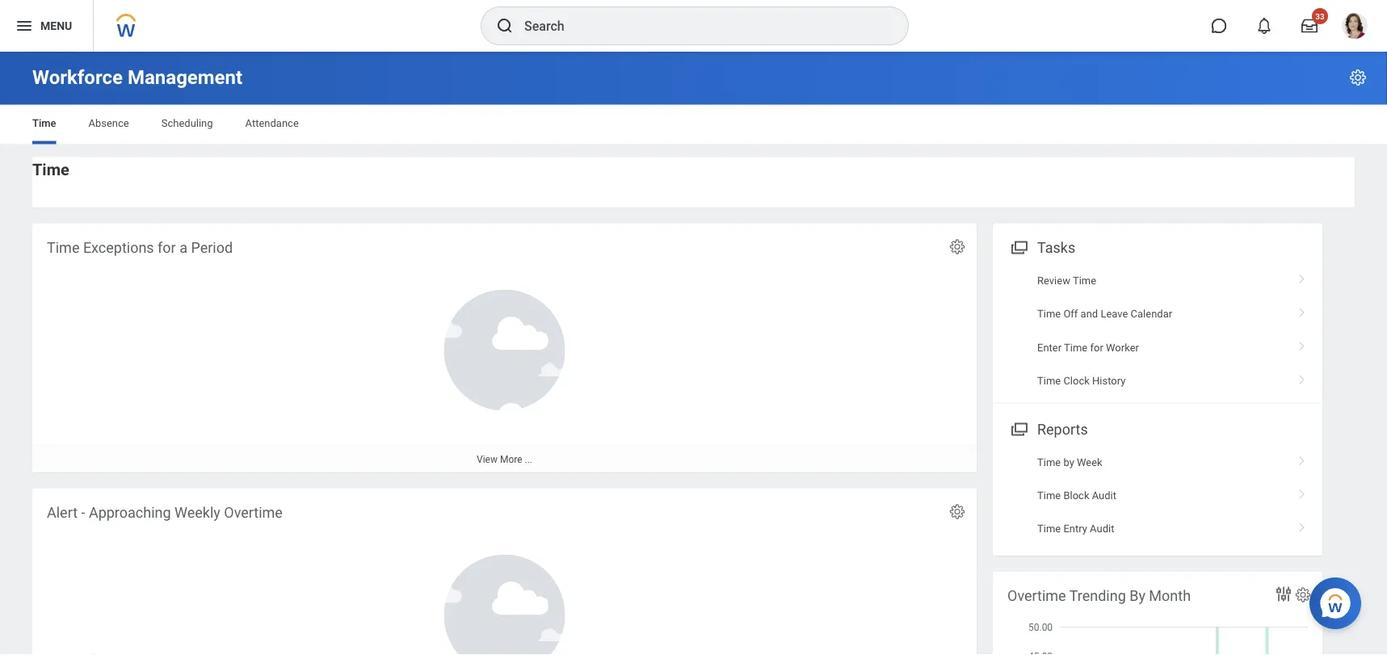 Task type: locate. For each thing, give the bounding box(es) containing it.
0 horizontal spatial overtime
[[224, 504, 283, 521]]

for inside enter time for worker link
[[1090, 341, 1104, 353]]

-
[[81, 504, 85, 521]]

alert
[[47, 504, 78, 521]]

1 vertical spatial menu group image
[[1008, 417, 1029, 439]]

chevron right image inside enter time for worker link
[[1292, 336, 1313, 352]]

menu group image for tasks
[[1008, 236, 1029, 257]]

chevron right image for time clock history
[[1292, 369, 1313, 385]]

audit for time block audit
[[1092, 490, 1117, 502]]

for left a
[[158, 239, 176, 256]]

chevron right image for time entry audit
[[1292, 517, 1313, 533]]

tab list
[[16, 105, 1371, 144]]

audit for time entry audit
[[1090, 523, 1115, 535]]

by
[[1064, 456, 1074, 468]]

menu group image
[[1008, 236, 1029, 257], [1008, 417, 1029, 439]]

overtime right weekly
[[224, 504, 283, 521]]

leave
[[1101, 308, 1128, 320]]

time block audit link
[[993, 479, 1323, 512]]

3 chevron right image from the top
[[1292, 369, 1313, 385]]

0 vertical spatial overtime
[[224, 504, 283, 521]]

chevron right image inside time block audit link
[[1292, 484, 1313, 500]]

view more ... link
[[32, 446, 977, 472]]

time by week link
[[993, 446, 1323, 479]]

time block audit
[[1038, 490, 1117, 502]]

for left worker
[[1090, 341, 1104, 353]]

workforce management
[[32, 66, 242, 89]]

list
[[993, 264, 1323, 398], [993, 446, 1323, 546]]

a
[[180, 239, 187, 256]]

entry
[[1064, 523, 1088, 535]]

1 horizontal spatial overtime
[[1008, 587, 1066, 604]]

0 vertical spatial menu group image
[[1008, 236, 1029, 257]]

list containing time by week
[[993, 446, 1323, 546]]

0 vertical spatial audit
[[1092, 490, 1117, 502]]

overtime
[[224, 504, 283, 521], [1008, 587, 1066, 604]]

audit
[[1092, 490, 1117, 502], [1090, 523, 1115, 535]]

time entry audit
[[1038, 523, 1115, 535]]

for
[[158, 239, 176, 256], [1090, 341, 1104, 353]]

audit right entry on the right of page
[[1090, 523, 1115, 535]]

list for reports
[[993, 446, 1323, 546]]

0 horizontal spatial for
[[158, 239, 176, 256]]

reports
[[1038, 421, 1088, 438]]

1 horizontal spatial for
[[1090, 341, 1104, 353]]

overtime inside overtime trending by month element
[[1008, 587, 1066, 604]]

period
[[191, 239, 233, 256]]

list containing review time
[[993, 264, 1323, 398]]

chevron right image
[[1292, 269, 1313, 285], [1292, 336, 1313, 352], [1292, 369, 1313, 385], [1292, 450, 1313, 467], [1292, 484, 1313, 500], [1292, 517, 1313, 533]]

chevron right image inside time by week link
[[1292, 450, 1313, 467]]

off
[[1064, 308, 1078, 320]]

inbox large image
[[1302, 18, 1318, 34]]

1 list from the top
[[993, 264, 1323, 398]]

management
[[128, 66, 242, 89]]

view
[[477, 454, 498, 465]]

month
[[1149, 587, 1191, 604]]

audit right block
[[1092, 490, 1117, 502]]

attendance
[[245, 117, 299, 129]]

1 vertical spatial overtime
[[1008, 587, 1066, 604]]

5 chevron right image from the top
[[1292, 484, 1313, 500]]

search image
[[495, 16, 515, 36]]

time clock history
[[1038, 375, 1126, 387]]

time by week
[[1038, 456, 1103, 468]]

overtime left trending
[[1008, 587, 1066, 604]]

2 menu group image from the top
[[1008, 417, 1029, 439]]

1 menu group image from the top
[[1008, 236, 1029, 257]]

33
[[1316, 11, 1325, 21]]

1 vertical spatial list
[[993, 446, 1323, 546]]

chevron right image inside review time link
[[1292, 269, 1313, 285]]

0 vertical spatial for
[[158, 239, 176, 256]]

menu group image left reports
[[1008, 417, 1029, 439]]

time
[[32, 117, 56, 129], [32, 160, 69, 179], [47, 239, 80, 256], [1073, 274, 1097, 287], [1038, 308, 1061, 320], [1064, 341, 1088, 353], [1038, 375, 1061, 387], [1038, 456, 1061, 468], [1038, 490, 1061, 502], [1038, 523, 1061, 535]]

scheduling
[[161, 117, 213, 129]]

6 chevron right image from the top
[[1292, 517, 1313, 533]]

menu group image for reports
[[1008, 417, 1029, 439]]

alert - approaching weekly overtime
[[47, 504, 283, 521]]

time off and leave calendar
[[1038, 308, 1173, 320]]

chevron right image inside "time clock history" link
[[1292, 369, 1313, 385]]

menu group image left tasks on the right of page
[[1008, 236, 1029, 257]]

for inside time exceptions for a period element
[[158, 239, 176, 256]]

4 chevron right image from the top
[[1292, 450, 1313, 467]]

notifications large image
[[1256, 18, 1273, 34]]

tab list containing time
[[16, 105, 1371, 144]]

1 chevron right image from the top
[[1292, 269, 1313, 285]]

2 list from the top
[[993, 446, 1323, 546]]

approaching
[[89, 504, 171, 521]]

chevron right image inside time entry audit link
[[1292, 517, 1313, 533]]

1 vertical spatial for
[[1090, 341, 1104, 353]]

2 chevron right image from the top
[[1292, 336, 1313, 352]]

33 button
[[1292, 8, 1328, 44]]

time clock history link
[[993, 364, 1323, 398]]

1 vertical spatial audit
[[1090, 523, 1115, 535]]

0 vertical spatial list
[[993, 264, 1323, 398]]

justify image
[[15, 16, 34, 36]]



Task type: describe. For each thing, give the bounding box(es) containing it.
alert - approaching weekly overtime element
[[32, 488, 977, 655]]

time entry audit link
[[993, 512, 1323, 546]]

calendar
[[1131, 308, 1173, 320]]

block
[[1064, 490, 1090, 502]]

menu
[[40, 19, 72, 32]]

configure overtime trending by month image
[[1294, 586, 1312, 604]]

configure this page image
[[1349, 68, 1368, 87]]

review time
[[1038, 274, 1097, 287]]

workforce management main content
[[0, 52, 1387, 655]]

list for tasks
[[993, 264, 1323, 398]]

for for time
[[1090, 341, 1104, 353]]

weekly
[[175, 504, 220, 521]]

menu button
[[0, 0, 93, 52]]

clock
[[1064, 375, 1090, 387]]

view more ...
[[477, 454, 532, 465]]

enter time for worker
[[1038, 341, 1139, 353]]

workforce
[[32, 66, 123, 89]]

review
[[1038, 274, 1071, 287]]

trending
[[1070, 587, 1126, 604]]

Search Workday  search field
[[524, 8, 875, 44]]

...
[[525, 454, 532, 465]]

chevron right image for time block audit
[[1292, 484, 1313, 500]]

history
[[1092, 375, 1126, 387]]

review time link
[[993, 264, 1323, 297]]

for for exceptions
[[158, 239, 176, 256]]

exceptions
[[83, 239, 154, 256]]

time exceptions for a period element
[[32, 223, 977, 472]]

chevron right image for review time
[[1292, 269, 1313, 285]]

enter time for worker link
[[993, 331, 1323, 364]]

overtime trending by month
[[1008, 587, 1191, 604]]

worker
[[1106, 341, 1139, 353]]

profile logan mcneil image
[[1342, 13, 1368, 42]]

chevron right image for time by week
[[1292, 450, 1313, 467]]

enter
[[1038, 341, 1062, 353]]

configure and view chart data image
[[1274, 585, 1294, 604]]

tasks
[[1038, 239, 1076, 256]]

chevron right image
[[1292, 302, 1313, 318]]

time exceptions for a period
[[47, 239, 233, 256]]

overtime trending by month element
[[993, 572, 1323, 655]]

week
[[1077, 456, 1103, 468]]

absence
[[88, 117, 129, 129]]

more
[[500, 454, 522, 465]]

chevron right image for enter time for worker
[[1292, 336, 1313, 352]]

menu banner
[[0, 0, 1387, 52]]

tab list inside workforce management "main content"
[[16, 105, 1371, 144]]

configure alert - approaching weekly overtime image
[[949, 503, 966, 521]]

and
[[1081, 308, 1098, 320]]

time off and leave calendar link
[[993, 297, 1323, 331]]

by
[[1130, 587, 1146, 604]]

configure time exceptions for a period image
[[949, 238, 966, 256]]

overtime inside alert - approaching weekly overtime element
[[224, 504, 283, 521]]



Task type: vqa. For each thing, say whether or not it's contained in the screenshot.
the Configure and view chart data "image"
yes



